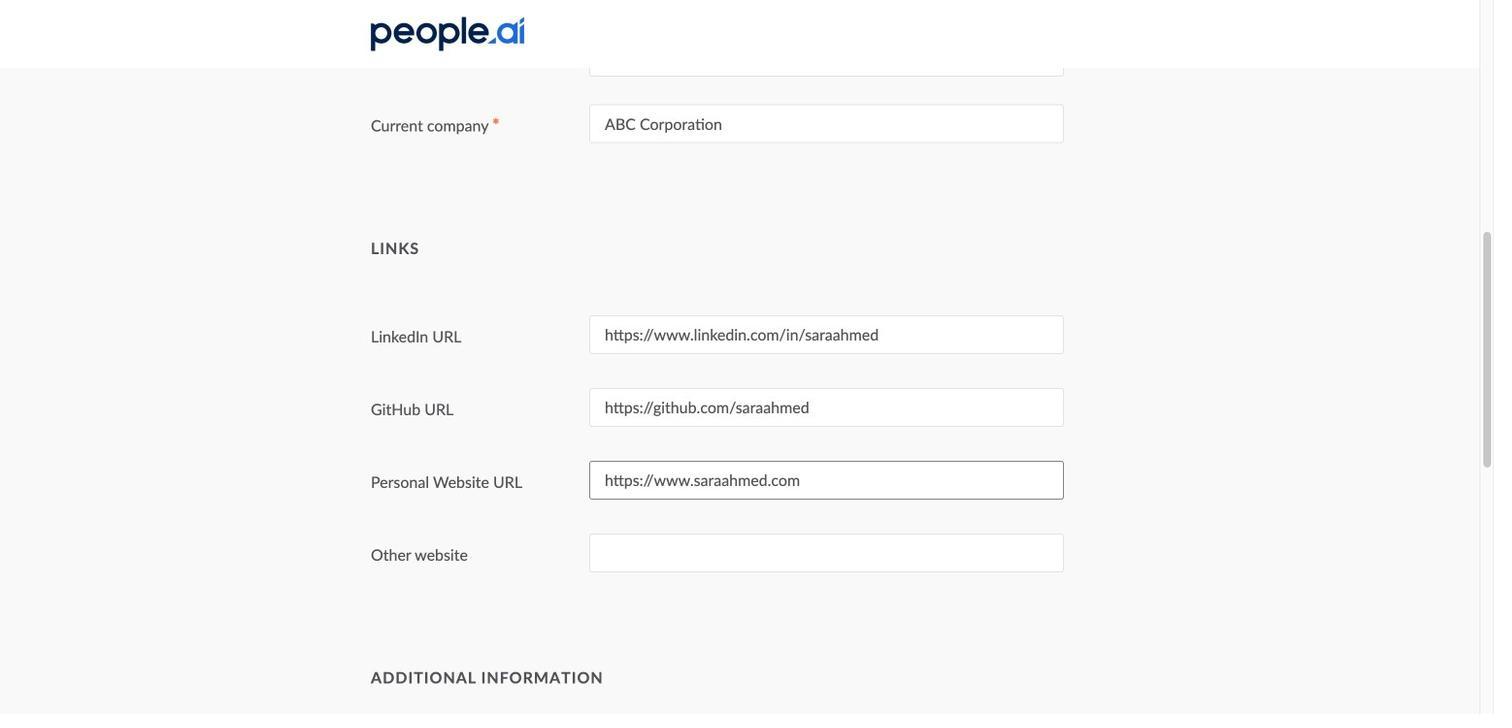 Task type: vqa. For each thing, say whether or not it's contained in the screenshot.
Click To See Details About Each Option. image
no



Task type: locate. For each thing, give the bounding box(es) containing it.
None text field
[[589, 38, 1064, 77], [589, 104, 1064, 143], [589, 38, 1064, 77], [589, 104, 1064, 143]]

None text field
[[589, 0, 1064, 4], [589, 315, 1064, 354], [589, 388, 1064, 427], [589, 461, 1064, 500], [589, 534, 1064, 573], [589, 0, 1064, 4], [589, 315, 1064, 354], [589, 388, 1064, 427], [589, 461, 1064, 500], [589, 534, 1064, 573]]



Task type: describe. For each thing, give the bounding box(es) containing it.
people.ai logo image
[[371, 17, 524, 51]]



